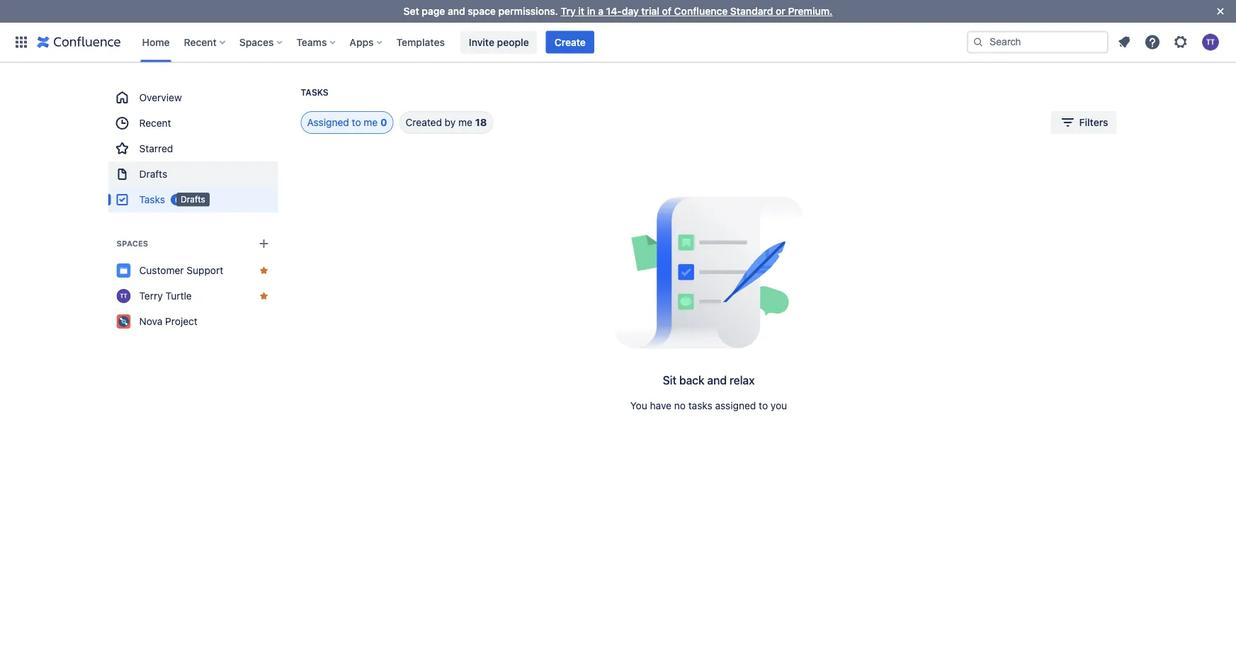 Task type: locate. For each thing, give the bounding box(es) containing it.
home link
[[138, 31, 174, 54]]

1 vertical spatial recent
[[139, 117, 171, 129]]

me for to
[[364, 117, 378, 128]]

terry
[[139, 290, 163, 302]]

me right assigned
[[364, 117, 378, 128]]

0 horizontal spatial to
[[352, 117, 361, 128]]

created
[[406, 117, 442, 128]]

people
[[497, 36, 529, 48]]

1 vertical spatial to
[[759, 400, 768, 412]]

me
[[364, 117, 378, 128], [459, 117, 473, 128]]

spaces
[[239, 36, 274, 48], [117, 239, 148, 248]]

overview
[[139, 92, 182, 103]]

0 vertical spatial drafts
[[139, 168, 167, 180]]

recent right home
[[184, 36, 217, 48]]

1 vertical spatial spaces
[[117, 239, 148, 248]]

or
[[776, 5, 786, 17]]

premium.
[[788, 5, 833, 17]]

confluence image
[[37, 34, 121, 51], [37, 34, 121, 51]]

day
[[622, 5, 639, 17]]

0 vertical spatial spaces
[[239, 36, 274, 48]]

and left relax
[[708, 374, 727, 387]]

search image
[[973, 36, 984, 48]]

it
[[579, 5, 585, 17]]

permissions.
[[499, 5, 558, 17]]

invite
[[469, 36, 495, 48]]

recent button
[[180, 31, 231, 54]]

1 horizontal spatial tasks
[[301, 88, 329, 97]]

1 horizontal spatial spaces
[[239, 36, 274, 48]]

18
[[475, 117, 487, 128]]

and right page
[[448, 5, 465, 17]]

1 vertical spatial and
[[708, 374, 727, 387]]

tasks down "drafts" "link"
[[139, 194, 165, 206]]

drafts
[[139, 168, 167, 180], [181, 195, 205, 204]]

tasks
[[689, 400, 713, 412]]

tab list
[[284, 111, 493, 134]]

customer
[[139, 265, 184, 276]]

relax
[[730, 374, 755, 387]]

0 horizontal spatial me
[[364, 117, 378, 128]]

spaces right recent popup button
[[239, 36, 274, 48]]

close image
[[1212, 3, 1229, 20]]

me right by
[[459, 117, 473, 128]]

1 me from the left
[[364, 117, 378, 128]]

confluence
[[674, 5, 728, 17]]

0 vertical spatial and
[[448, 5, 465, 17]]

starred link
[[108, 136, 278, 162]]

and
[[448, 5, 465, 17], [708, 374, 727, 387]]

create link
[[546, 31, 594, 54]]

invite people button
[[461, 31, 538, 54]]

1 horizontal spatial me
[[459, 117, 473, 128]]

0 vertical spatial recent
[[184, 36, 217, 48]]

drafts down "drafts" "link"
[[181, 195, 205, 204]]

customer support
[[139, 265, 223, 276]]

assigned
[[715, 400, 756, 412]]

recent inside popup button
[[184, 36, 217, 48]]

to left you
[[759, 400, 768, 412]]

tasks up assigned
[[301, 88, 329, 97]]

1 horizontal spatial recent
[[184, 36, 217, 48]]

sit
[[663, 374, 677, 387]]

group
[[108, 85, 278, 213]]

back
[[680, 374, 705, 387]]

0 left created
[[381, 117, 387, 128]]

0 vertical spatial to
[[352, 117, 361, 128]]

2 me from the left
[[459, 117, 473, 128]]

assigned to me 0
[[307, 117, 387, 128]]

banner
[[0, 22, 1237, 62]]

and for page
[[448, 5, 465, 17]]

recent
[[184, 36, 217, 48], [139, 117, 171, 129]]

1 vertical spatial 0
[[175, 195, 180, 205]]

overview link
[[108, 85, 278, 111]]

to
[[352, 117, 361, 128], [759, 400, 768, 412]]

0 vertical spatial tasks
[[301, 88, 329, 97]]

0 vertical spatial 0
[[381, 117, 387, 128]]

to right assigned
[[352, 117, 361, 128]]

0 down "drafts" "link"
[[175, 195, 180, 205]]

1 horizontal spatial and
[[708, 374, 727, 387]]

spaces up customer at the top of the page
[[117, 239, 148, 248]]

notification icon image
[[1116, 34, 1133, 51]]

0 horizontal spatial tasks
[[139, 194, 165, 206]]

tasks
[[301, 88, 329, 97], [139, 194, 165, 206]]

0
[[381, 117, 387, 128], [175, 195, 180, 205]]

0 horizontal spatial recent
[[139, 117, 171, 129]]

1 horizontal spatial drafts
[[181, 195, 205, 204]]

recent up 'starred'
[[139, 117, 171, 129]]

assigned
[[307, 117, 349, 128]]

0 horizontal spatial spaces
[[117, 239, 148, 248]]

sit back and relax
[[663, 374, 755, 387]]

1 vertical spatial tasks
[[139, 194, 165, 206]]

0 horizontal spatial and
[[448, 5, 465, 17]]

0 horizontal spatial drafts
[[139, 168, 167, 180]]

to inside tab list
[[352, 117, 361, 128]]

drafts down 'starred'
[[139, 168, 167, 180]]

you
[[771, 400, 787, 412]]



Task type: vqa. For each thing, say whether or not it's contained in the screenshot.
Updated recently
no



Task type: describe. For each thing, give the bounding box(es) containing it.
teams button
[[292, 31, 341, 54]]

settings icon image
[[1173, 34, 1190, 51]]

create
[[555, 36, 586, 48]]

invite people
[[469, 36, 529, 48]]

1 horizontal spatial 0
[[381, 117, 387, 128]]

support
[[187, 265, 223, 276]]

project
[[165, 316, 198, 327]]

0 horizontal spatial 0
[[175, 195, 180, 205]]

create a space image
[[255, 235, 272, 252]]

banner containing home
[[0, 22, 1237, 62]]

trial
[[642, 5, 660, 17]]

Search field
[[967, 31, 1109, 54]]

apps
[[350, 36, 374, 48]]

of
[[662, 5, 672, 17]]

recent link
[[108, 111, 278, 136]]

terry turtle link
[[108, 283, 278, 309]]

you have no tasks assigned to you
[[631, 400, 787, 412]]

filters button
[[1051, 111, 1117, 134]]

space
[[468, 5, 496, 17]]

try
[[561, 5, 576, 17]]

1 vertical spatial drafts
[[181, 195, 205, 204]]

no
[[674, 400, 686, 412]]

1 horizontal spatial to
[[759, 400, 768, 412]]

standard
[[731, 5, 773, 17]]

unstar this space image
[[258, 265, 270, 276]]

nova project
[[139, 316, 198, 327]]

apps button
[[345, 31, 388, 54]]

terry turtle
[[139, 290, 192, 302]]

teams
[[296, 36, 327, 48]]

tab list containing assigned to me
[[284, 111, 493, 134]]

filters
[[1080, 117, 1109, 128]]

and for back
[[708, 374, 727, 387]]

group containing overview
[[108, 85, 278, 213]]

customer support link
[[108, 258, 278, 283]]

drafts link
[[108, 162, 278, 187]]

14-
[[606, 5, 622, 17]]

by
[[445, 117, 456, 128]]

spaces inside popup button
[[239, 36, 274, 48]]

templates
[[397, 36, 445, 48]]

unstar this space image
[[258, 291, 270, 302]]

templates link
[[392, 31, 449, 54]]

turtle
[[165, 290, 192, 302]]

have
[[650, 400, 672, 412]]

set page and space permissions. try it in a 14-day trial of confluence standard or premium.
[[404, 5, 833, 17]]

a
[[598, 5, 604, 17]]

global element
[[9, 22, 964, 62]]

page
[[422, 5, 445, 17]]

nova
[[139, 316, 163, 327]]

drafts inside "drafts" "link"
[[139, 168, 167, 180]]

try it in a 14-day trial of confluence standard or premium. link
[[561, 5, 833, 17]]

appswitcher icon image
[[13, 34, 30, 51]]

set
[[404, 5, 419, 17]]

home
[[142, 36, 170, 48]]

starred
[[139, 143, 173, 154]]

me for by
[[459, 117, 473, 128]]

created by me 18
[[406, 117, 487, 128]]

nova project link
[[108, 309, 278, 334]]

help icon image
[[1144, 34, 1161, 51]]

your profile and preferences image
[[1203, 34, 1220, 51]]

you
[[631, 400, 648, 412]]

spaces button
[[235, 31, 288, 54]]

in
[[587, 5, 596, 17]]



